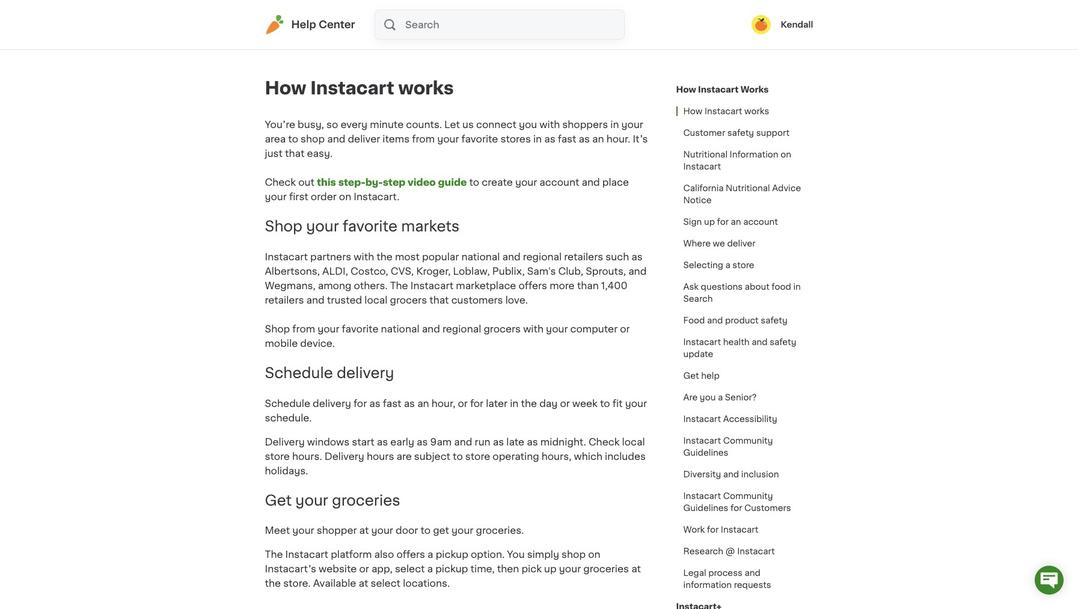 Task type: describe. For each thing, give the bounding box(es) containing it.
0 horizontal spatial how instacart works
[[265, 79, 454, 97]]

your down let
[[437, 134, 459, 144]]

the inside "schedule delivery for as fast as an hour, or for later in the day or week to fit your schedule."
[[521, 398, 537, 408]]

connect
[[476, 120, 516, 129]]

that inside you're busy, so every minute counts. let us connect you with shoppers in your area to shop and deliver items from your favorite stores in as fast as an hour. it's just that easy.
[[285, 149, 304, 158]]

counts.
[[406, 120, 442, 129]]

wegmans,
[[265, 281, 315, 290]]

0 vertical spatial delivery
[[265, 437, 305, 446]]

shop inside you're busy, so every minute counts. let us connect you with shoppers in your area to shop and deliver items from your favorite stores in as fast as an hour. it's just that easy.
[[301, 134, 325, 144]]

or inside the instacart platform also offers a pickup option. you simply shop on instacart's website or app, select a pickup time, then pick up your groceries at the store. available at select locations.
[[359, 564, 369, 574]]

create
[[482, 177, 513, 187]]

this
[[317, 177, 336, 187]]

ask
[[683, 283, 699, 291]]

as left hour,
[[404, 398, 415, 408]]

0 vertical spatial check
[[265, 177, 296, 187]]

customer
[[683, 129, 725, 137]]

schedule for schedule delivery for as fast as an hour, or for later in the day or week to fit your schedule.
[[265, 398, 310, 408]]

nutritional inside nutritional information on instacart
[[683, 150, 728, 159]]

for right work
[[707, 525, 719, 534]]

step-
[[338, 177, 365, 187]]

instacart down how instacart works
[[705, 107, 742, 115]]

guide
[[438, 177, 467, 187]]

as up start
[[369, 398, 380, 408]]

shop for shop your favorite markets
[[265, 219, 302, 233]]

advice
[[772, 184, 801, 192]]

markets
[[401, 219, 460, 233]]

and down such
[[628, 266, 647, 276]]

search
[[683, 295, 713, 303]]

and down among
[[306, 295, 325, 305]]

instacart inside instacart community guidelines for customers
[[683, 492, 721, 500]]

and down the instacart community guidelines
[[723, 470, 739, 479]]

works inside how instacart works link
[[744, 107, 769, 115]]

more
[[550, 281, 575, 290]]

instacart accessibility link
[[676, 408, 784, 430]]

hours,
[[542, 451, 571, 461]]

your up it's
[[621, 120, 643, 129]]

loblaw,
[[453, 266, 490, 276]]

a up questions
[[725, 261, 730, 269]]

and inside delivery windows start as early as 9am and run as late as midnight. check local store hours. delivery hours are subject to store operating hours, which includes holidays.
[[454, 437, 472, 446]]

diversity and inclusion link
[[676, 464, 786, 485]]

nutritional inside california nutritional advice notice
[[726, 184, 770, 192]]

you're
[[265, 120, 295, 129]]

on inside nutritional information on instacart
[[781, 150, 791, 159]]

regional inside the instacart partners with the most popular national and regional retailers such as albertsons, aldi, costco, cvs, kroger, loblaw, publix, sam's club, sprouts, and wegmans, among others. the instacart marketplace offers more than 1,400 retailers and trusted local grocers that customers love.
[[523, 252, 562, 261]]

your left computer
[[546, 324, 568, 334]]

product
[[725, 316, 759, 325]]

instacart image
[[265, 15, 284, 34]]

let
[[444, 120, 460, 129]]

you're busy, so every minute counts. let us connect you with shoppers in your area to shop and deliver items from your favorite stores in as fast as an hour. it's just that easy.
[[265, 120, 648, 158]]

or right day
[[560, 398, 570, 408]]

help
[[701, 372, 720, 380]]

customers
[[451, 295, 503, 305]]

local inside delivery windows start as early as 9am and run as late as midnight. check local store hours. delivery hours are subject to store operating hours, which includes holidays.
[[622, 437, 645, 446]]

customers
[[744, 504, 791, 512]]

0 horizontal spatial works
[[398, 79, 454, 97]]

easy.
[[307, 149, 333, 158]]

deliver inside you're busy, so every minute counts. let us connect you with shoppers in your area to shop and deliver items from your favorite stores in as fast as an hour. it's just that easy.
[[348, 134, 380, 144]]

step
[[383, 177, 405, 187]]

how instacart works
[[676, 85, 769, 94]]

as up subject on the bottom
[[417, 437, 428, 446]]

week
[[572, 398, 598, 408]]

work for instacart link
[[676, 519, 766, 541]]

as right run
[[493, 437, 504, 446]]

among
[[318, 281, 351, 290]]

a up 'locations.'
[[427, 564, 433, 574]]

1 vertical spatial at
[[631, 564, 641, 574]]

available
[[313, 579, 356, 588]]

marketplace
[[456, 281, 516, 290]]

partners
[[310, 252, 351, 261]]

than
[[577, 281, 599, 290]]

instacart up @
[[721, 525, 758, 534]]

to inside delivery windows start as early as 9am and run as late as midnight. check local store hours. delivery hours are subject to store operating hours, which includes holidays.
[[453, 451, 463, 461]]

health
[[723, 338, 750, 346]]

california nutritional advice notice link
[[676, 177, 813, 211]]

how instacart works link
[[676, 79, 769, 100]]

shop inside the instacart platform also offers a pickup option. you simply shop on instacart's website or app, select a pickup time, then pick up your groceries at the store. available at select locations.
[[562, 550, 586, 559]]

shop for shop from your favorite national and regional grocers with your computer or mobile device.
[[265, 324, 290, 334]]

you inside you're busy, so every minute counts. let us connect you with shoppers in your area to shop and deliver items from your favorite stores in as fast as an hour. it's just that easy.
[[519, 120, 537, 129]]

hour.
[[606, 134, 630, 144]]

we
[[713, 239, 725, 248]]

instacart inside nutritional information on instacart
[[683, 162, 721, 171]]

door
[[396, 526, 418, 535]]

subject
[[414, 451, 450, 461]]

us
[[462, 120, 474, 129]]

love.
[[505, 295, 528, 305]]

center
[[319, 20, 355, 29]]

where we deliver link
[[676, 233, 763, 254]]

nutritional information on instacart link
[[676, 144, 813, 177]]

operating
[[493, 451, 539, 461]]

out
[[298, 177, 314, 187]]

information
[[730, 150, 778, 159]]

a left senior? on the right bottom of the page
[[718, 393, 723, 402]]

instacart up the albertsons,
[[265, 252, 308, 261]]

notice
[[683, 196, 712, 204]]

guidelines for instacart community guidelines
[[683, 449, 728, 457]]

1 vertical spatial delivery
[[324, 451, 364, 461]]

your up device.
[[318, 324, 339, 334]]

others.
[[354, 281, 388, 290]]

you
[[507, 550, 525, 559]]

safety for and
[[770, 338, 796, 346]]

aldi,
[[322, 266, 348, 276]]

pick
[[522, 564, 542, 574]]

your inside the instacart platform also offers a pickup option. you simply shop on instacart's website or app, select a pickup time, then pick up your groceries at the store. available at select locations.
[[559, 564, 581, 574]]

how for how instacart works link
[[676, 85, 696, 94]]

area
[[265, 134, 286, 144]]

user avatar image
[[752, 15, 771, 34]]

where we deliver
[[683, 239, 755, 248]]

your up also
[[371, 526, 393, 535]]

for up start
[[354, 398, 367, 408]]

how up you're
[[265, 79, 306, 97]]

0 vertical spatial at
[[359, 526, 369, 535]]

0 horizontal spatial store
[[265, 451, 290, 461]]

national inside shop from your favorite national and regional grocers with your computer or mobile device.
[[381, 324, 419, 334]]

on inside to create your account and place your first order on instacart.
[[339, 192, 351, 201]]

Search search field
[[404, 10, 624, 39]]

store inside selecting a store link
[[733, 261, 754, 269]]

california
[[683, 184, 724, 192]]

community for instacart community guidelines
[[723, 437, 773, 445]]

start
[[352, 437, 374, 446]]

from inside you're busy, so every minute counts. let us connect you with shoppers in your area to shop and deliver items from your favorite stores in as fast as an hour. it's just that easy.
[[412, 134, 435, 144]]

about
[[745, 283, 769, 291]]

offers inside the instacart partners with the most popular national and regional retailers such as albertsons, aldi, costco, cvs, kroger, loblaw, publix, sam's club, sprouts, and wegmans, among others. the instacart marketplace offers more than 1,400 retailers and trusted local grocers that customers love.
[[519, 281, 547, 290]]

delivery for schedule delivery
[[337, 366, 394, 380]]

shoppers
[[562, 120, 608, 129]]

the inside the instacart platform also offers a pickup option. you simply shop on instacart's website or app, select a pickup time, then pick up your groceries at the store. available at select locations.
[[265, 579, 281, 588]]

research @ instacart
[[683, 547, 775, 556]]

in right stores
[[533, 134, 542, 144]]

instacart health and safety update link
[[676, 331, 813, 365]]

customer safety support link
[[676, 122, 797, 144]]

the instacart platform also offers a pickup option. you simply shop on instacart's website or app, select a pickup time, then pick up your groceries at the store. available at select locations.
[[265, 550, 641, 588]]

instacart up how instacart works link
[[698, 85, 739, 94]]

and right food
[[707, 316, 723, 325]]

trusted
[[327, 295, 362, 305]]

instacart's
[[265, 564, 316, 574]]

includes
[[605, 451, 646, 461]]

fit
[[613, 398, 623, 408]]

video
[[408, 177, 436, 187]]

shop your favorite markets
[[265, 219, 460, 233]]

with inside shop from your favorite national and regional grocers with your computer or mobile device.
[[523, 324, 544, 334]]

local inside the instacart partners with the most popular national and regional retailers such as albertsons, aldi, costco, cvs, kroger, loblaw, publix, sam's club, sprouts, and wegmans, among others. the instacart marketplace offers more than 1,400 retailers and trusted local grocers that customers love.
[[365, 295, 387, 305]]

groceries inside the instacart platform also offers a pickup option. you simply shop on instacart's website or app, select a pickup time, then pick up your groceries at the store. available at select locations.
[[583, 564, 629, 574]]

platform
[[331, 550, 372, 559]]

to inside you're busy, so every minute counts. let us connect you with shoppers in your area to shop and deliver items from your favorite stores in as fast as an hour. it's just that easy.
[[288, 134, 298, 144]]

device.
[[300, 338, 335, 348]]

your inside "schedule delivery for as fast as an hour, or for later in the day or week to fit your schedule."
[[625, 398, 647, 408]]

as right late
[[527, 437, 538, 446]]

shop from your favorite national and regional grocers with your computer or mobile device.
[[265, 324, 630, 348]]

up inside the instacart platform also offers a pickup option. you simply shop on instacart's website or app, select a pickup time, then pick up your groceries at the store. available at select locations.
[[544, 564, 557, 574]]

your right get
[[452, 526, 473, 535]]

grocers inside the instacart partners with the most popular national and regional retailers such as albertsons, aldi, costco, cvs, kroger, loblaw, publix, sam's club, sprouts, and wegmans, among others. the instacart marketplace offers more than 1,400 retailers and trusted local grocers that customers love.
[[390, 295, 427, 305]]

for left later
[[470, 398, 483, 408]]

or inside shop from your favorite national and regional grocers with your computer or mobile device.
[[620, 324, 630, 334]]

or right hour,
[[458, 398, 468, 408]]

@
[[725, 547, 735, 556]]

fast inside you're busy, so every minute counts. let us connect you with shoppers in your area to shop and deliver items from your favorite stores in as fast as an hour. it's just that easy.
[[558, 134, 576, 144]]

1 horizontal spatial retailers
[[564, 252, 603, 261]]

legal process and information requests
[[683, 569, 771, 589]]

favorite inside shop from your favorite national and regional grocers with your computer or mobile device.
[[342, 324, 378, 334]]

time,
[[470, 564, 495, 574]]

with inside you're busy, so every minute counts. let us connect you with shoppers in your area to shop and deliver items from your favorite stores in as fast as an hour. it's just that easy.
[[540, 120, 560, 129]]

meet
[[265, 526, 290, 535]]

questions
[[701, 283, 743, 291]]

the inside the instacart partners with the most popular national and regional retailers such as albertsons, aldi, costco, cvs, kroger, loblaw, publix, sam's club, sprouts, and wegmans, among others. the instacart marketplace offers more than 1,400 retailers and trusted local grocers that customers love.
[[377, 252, 393, 261]]

instacart inside instacart health and safety update
[[683, 338, 721, 346]]

then
[[497, 564, 519, 574]]

sam's
[[527, 266, 556, 276]]

help center
[[291, 20, 355, 29]]

how instacart works link
[[676, 100, 776, 122]]



Task type: locate. For each thing, give the bounding box(es) containing it.
select down app,
[[371, 579, 400, 588]]

get help
[[683, 372, 720, 380]]

1 horizontal spatial how instacart works
[[683, 107, 769, 115]]

1 vertical spatial the
[[521, 398, 537, 408]]

instacart up diversity
[[683, 437, 721, 445]]

california nutritional advice notice
[[683, 184, 801, 204]]

regional up sam's
[[523, 252, 562, 261]]

0 vertical spatial local
[[365, 295, 387, 305]]

in right food
[[793, 283, 801, 291]]

early
[[390, 437, 414, 446]]

your right the fit
[[625, 398, 647, 408]]

that
[[285, 149, 304, 158], [429, 295, 449, 305]]

with inside the instacart partners with the most popular national and regional retailers such as albertsons, aldi, costco, cvs, kroger, loblaw, publix, sam's club, sprouts, and wegmans, among others. the instacart marketplace offers more than 1,400 retailers and trusted local grocers that customers love.
[[354, 252, 374, 261]]

your down order
[[306, 219, 339, 233]]

1 shop from the top
[[265, 219, 302, 233]]

hours.
[[292, 451, 322, 461]]

in inside "schedule delivery for as fast as an hour, or for later in the day or week to fit your schedule."
[[510, 398, 519, 408]]

0 vertical spatial schedule
[[265, 366, 333, 380]]

1 vertical spatial you
[[700, 393, 716, 402]]

0 vertical spatial on
[[781, 150, 791, 159]]

update
[[683, 350, 713, 358]]

1 horizontal spatial get
[[683, 372, 699, 380]]

the left day
[[521, 398, 537, 408]]

the down "cvs,"
[[390, 281, 408, 290]]

1 community from the top
[[723, 437, 773, 445]]

shop
[[265, 219, 302, 233], [265, 324, 290, 334]]

how instacart works
[[265, 79, 454, 97], [683, 107, 769, 115]]

0 horizontal spatial regional
[[442, 324, 481, 334]]

your left first
[[265, 192, 287, 201]]

how up customer
[[683, 107, 702, 115]]

shop down first
[[265, 219, 302, 233]]

help
[[291, 20, 316, 29]]

ask questions about food in search link
[[676, 276, 813, 310]]

1 vertical spatial shop
[[265, 324, 290, 334]]

grocers down love.
[[484, 324, 521, 334]]

on inside the instacart platform also offers a pickup option. you simply shop on instacart's website or app, select a pickup time, then pick up your groceries at the store. available at select locations.
[[588, 550, 600, 559]]

schedule inside "schedule delivery for as fast as an hour, or for later in the day or week to fit your schedule."
[[265, 398, 310, 408]]

fast down shoppers on the top of the page
[[558, 134, 576, 144]]

instacart down kroger,
[[410, 281, 453, 290]]

deliver inside "link"
[[727, 239, 755, 248]]

local down others.
[[365, 295, 387, 305]]

that inside the instacart partners with the most popular national and regional retailers such as albertsons, aldi, costco, cvs, kroger, loblaw, publix, sam's club, sprouts, and wegmans, among others. the instacart marketplace offers more than 1,400 retailers and trusted local grocers that customers love.
[[429, 295, 449, 305]]

works down works on the right top of the page
[[744, 107, 769, 115]]

1 schedule from the top
[[265, 366, 333, 380]]

safety for product
[[761, 316, 787, 325]]

1 vertical spatial deliver
[[727, 239, 755, 248]]

app,
[[372, 564, 392, 574]]

2 vertical spatial safety
[[770, 338, 796, 346]]

favorite
[[461, 134, 498, 144], [343, 219, 397, 233], [342, 324, 378, 334]]

community inside instacart community guidelines for customers
[[723, 492, 773, 500]]

at right the available
[[359, 579, 368, 588]]

1 vertical spatial national
[[381, 324, 419, 334]]

the
[[390, 281, 408, 290], [265, 550, 283, 559]]

guidelines inside instacart community guidelines for customers
[[683, 504, 728, 512]]

1 vertical spatial how instacart works
[[683, 107, 769, 115]]

a down get
[[428, 550, 433, 559]]

1 horizontal spatial up
[[704, 218, 715, 226]]

0 vertical spatial regional
[[523, 252, 562, 261]]

account inside to create your account and place your first order on instacart.
[[540, 177, 579, 187]]

0 vertical spatial offers
[[519, 281, 547, 290]]

your right the meet
[[292, 526, 314, 535]]

also
[[374, 550, 394, 559]]

instacart inside the instacart community guidelines
[[683, 437, 721, 445]]

instacart up california
[[683, 162, 721, 171]]

schedule for schedule delivery
[[265, 366, 333, 380]]

pickup up 'locations.'
[[435, 564, 468, 574]]

0 horizontal spatial the
[[265, 550, 283, 559]]

schedule.
[[265, 413, 312, 422]]

community
[[723, 437, 773, 445], [723, 492, 773, 500]]

get
[[433, 526, 449, 535]]

where
[[683, 239, 711, 248]]

check up which on the bottom of page
[[589, 437, 620, 446]]

schedule up schedule.
[[265, 398, 310, 408]]

0 horizontal spatial fast
[[383, 398, 401, 408]]

shop right simply
[[562, 550, 586, 559]]

1 vertical spatial nutritional
[[726, 184, 770, 192]]

information
[[683, 581, 732, 589]]

1 vertical spatial that
[[429, 295, 449, 305]]

1 horizontal spatial national
[[461, 252, 500, 261]]

work for instacart
[[683, 525, 758, 534]]

national up loblaw,
[[461, 252, 500, 261]]

0 vertical spatial nutritional
[[683, 150, 728, 159]]

1 vertical spatial regional
[[442, 324, 481, 334]]

0 vertical spatial deliver
[[348, 134, 380, 144]]

community for instacart community guidelines for customers
[[723, 492, 773, 500]]

1 guidelines from the top
[[683, 449, 728, 457]]

get your groceries
[[265, 493, 400, 507]]

deliver right we
[[727, 239, 755, 248]]

grocers inside shop from your favorite national and regional grocers with your computer or mobile device.
[[484, 324, 521, 334]]

up inside 'link'
[[704, 218, 715, 226]]

albertsons,
[[265, 266, 320, 276]]

community up customers
[[723, 492, 773, 500]]

food and product safety
[[683, 316, 787, 325]]

mobile
[[265, 338, 298, 348]]

1 horizontal spatial store
[[465, 451, 490, 461]]

offers inside the instacart platform also offers a pickup option. you simply shop on instacart's website or app, select a pickup time, then pick up your groceries at the store. available at select locations.
[[396, 550, 425, 559]]

select
[[395, 564, 425, 574], [371, 579, 400, 588]]

account
[[540, 177, 579, 187], [743, 218, 778, 226]]

0 horizontal spatial you
[[519, 120, 537, 129]]

1 vertical spatial retailers
[[265, 295, 304, 305]]

0 vertical spatial shop
[[301, 134, 325, 144]]

and
[[327, 134, 345, 144], [582, 177, 600, 187], [502, 252, 520, 261], [628, 266, 647, 276], [306, 295, 325, 305], [707, 316, 723, 325], [422, 324, 440, 334], [752, 338, 768, 346], [454, 437, 472, 446], [723, 470, 739, 479], [745, 569, 760, 577]]

1 horizontal spatial on
[[588, 550, 600, 559]]

an up where we deliver
[[731, 218, 741, 226]]

selecting
[[683, 261, 723, 269]]

1 vertical spatial the
[[265, 550, 283, 559]]

selecting a store
[[683, 261, 754, 269]]

how
[[265, 79, 306, 97], [676, 85, 696, 94], [683, 107, 702, 115]]

works up counts.
[[398, 79, 454, 97]]

grocers
[[390, 295, 427, 305], [484, 324, 521, 334]]

nutritional down customer
[[683, 150, 728, 159]]

guidelines up diversity
[[683, 449, 728, 457]]

for up work for instacart
[[731, 504, 742, 512]]

grocers down "cvs,"
[[390, 295, 427, 305]]

0 horizontal spatial deliver
[[348, 134, 380, 144]]

sprouts,
[[586, 266, 626, 276]]

minute
[[370, 120, 404, 129]]

this step-by-step video guide link
[[317, 177, 467, 187]]

support
[[756, 129, 790, 137]]

1 vertical spatial an
[[731, 218, 741, 226]]

1 horizontal spatial regional
[[523, 252, 562, 261]]

delivery for schedule delivery for as fast as an hour, or for later in the day or week to fit your schedule.
[[313, 398, 351, 408]]

every
[[341, 120, 367, 129]]

kroger,
[[416, 266, 451, 276]]

2 community from the top
[[723, 492, 773, 500]]

from down counts.
[[412, 134, 435, 144]]

process
[[708, 569, 742, 577]]

busy,
[[298, 120, 324, 129]]

food and product safety link
[[676, 310, 795, 331]]

food
[[683, 316, 705, 325]]

1 vertical spatial select
[[371, 579, 400, 588]]

2 horizontal spatial an
[[731, 218, 741, 226]]

the up costco,
[[377, 252, 393, 261]]

1 vertical spatial account
[[743, 218, 778, 226]]

0 vertical spatial from
[[412, 134, 435, 144]]

regional inside shop from your favorite national and regional grocers with your computer or mobile device.
[[442, 324, 481, 334]]

0 vertical spatial community
[[723, 437, 773, 445]]

regional down customers
[[442, 324, 481, 334]]

1 horizontal spatial the
[[390, 281, 408, 290]]

instacart down diversity
[[683, 492, 721, 500]]

you up stores
[[519, 120, 537, 129]]

how instacart works up every
[[265, 79, 454, 97]]

to right area
[[288, 134, 298, 144]]

safety up information
[[727, 129, 754, 137]]

pickup down get
[[436, 550, 468, 559]]

an inside you're busy, so every minute counts. let us connect you with shoppers in your area to shop and deliver items from your favorite stores in as fast as an hour. it's just that easy.
[[592, 134, 604, 144]]

and inside to create your account and place your first order on instacart.
[[582, 177, 600, 187]]

0 horizontal spatial national
[[381, 324, 419, 334]]

instacart inside 'link'
[[683, 415, 721, 423]]

1 vertical spatial get
[[265, 493, 292, 507]]

0 horizontal spatial that
[[285, 149, 304, 158]]

check inside delivery windows start as early as 9am and run as late as midnight. check local store hours. delivery hours are subject to store operating hours, which includes holidays.
[[589, 437, 620, 446]]

2 vertical spatial favorite
[[342, 324, 378, 334]]

simply
[[527, 550, 559, 559]]

0 vertical spatial works
[[398, 79, 454, 97]]

2 shop from the top
[[265, 324, 290, 334]]

1 horizontal spatial local
[[622, 437, 645, 446]]

2 guidelines from the top
[[683, 504, 728, 512]]

and inside you're busy, so every minute counts. let us connect you with shoppers in your area to shop and deliver items from your favorite stores in as fast as an hour. it's just that easy.
[[327, 134, 345, 144]]

account inside sign up for an account 'link'
[[743, 218, 778, 226]]

instacart community guidelines for customers link
[[676, 485, 813, 519]]

store up holidays.
[[265, 451, 290, 461]]

your down holidays.
[[295, 493, 328, 507]]

delivery
[[337, 366, 394, 380], [313, 398, 351, 408]]

and right health
[[752, 338, 768, 346]]

account left place
[[540, 177, 579, 187]]

guidelines up work
[[683, 504, 728, 512]]

and down the instacart partners with the most popular national and regional retailers such as albertsons, aldi, costco, cvs, kroger, loblaw, publix, sam's club, sprouts, and wegmans, among others. the instacart marketplace offers more than 1,400 retailers and trusted local grocers that customers love.
[[422, 324, 440, 334]]

to left get
[[421, 526, 431, 535]]

1 vertical spatial with
[[354, 252, 374, 261]]

0 vertical spatial delivery
[[337, 366, 394, 380]]

0 horizontal spatial check
[[265, 177, 296, 187]]

1 vertical spatial on
[[339, 192, 351, 201]]

store up about
[[733, 261, 754, 269]]

0 vertical spatial an
[[592, 134, 604, 144]]

offers
[[519, 281, 547, 290], [396, 550, 425, 559]]

locations.
[[403, 579, 450, 588]]

that down kroger,
[[429, 295, 449, 305]]

community inside the instacart community guidelines
[[723, 437, 773, 445]]

to
[[288, 134, 298, 144], [469, 177, 479, 187], [600, 398, 610, 408], [453, 451, 463, 461], [421, 526, 431, 535]]

guidelines for instacart community guidelines for customers
[[683, 504, 728, 512]]

or right computer
[[620, 324, 630, 334]]

instacart up the 'update'
[[683, 338, 721, 346]]

2 vertical spatial on
[[588, 550, 600, 559]]

1 vertical spatial works
[[744, 107, 769, 115]]

0 vertical spatial how instacart works
[[265, 79, 454, 97]]

for inside 'link'
[[717, 218, 729, 226]]

1 horizontal spatial delivery
[[324, 451, 364, 461]]

nutritional down nutritional information on instacart link
[[726, 184, 770, 192]]

1 vertical spatial pickup
[[435, 564, 468, 574]]

get for get your groceries
[[265, 493, 292, 507]]

2 schedule from the top
[[265, 398, 310, 408]]

0 horizontal spatial retailers
[[265, 295, 304, 305]]

food
[[772, 283, 791, 291]]

instacart.
[[354, 192, 399, 201]]

shop inside shop from your favorite national and regional grocers with your computer or mobile device.
[[265, 324, 290, 334]]

to right guide
[[469, 177, 479, 187]]

regional
[[523, 252, 562, 261], [442, 324, 481, 334]]

to right subject on the bottom
[[453, 451, 463, 461]]

0 horizontal spatial shop
[[301, 134, 325, 144]]

and inside legal process and information requests
[[745, 569, 760, 577]]

instacart up every
[[310, 79, 394, 97]]

with down love.
[[523, 324, 544, 334]]

1 vertical spatial fast
[[383, 398, 401, 408]]

delivery down windows
[[324, 451, 364, 461]]

run
[[475, 437, 490, 446]]

0 vertical spatial favorite
[[461, 134, 498, 144]]

the inside the instacart platform also offers a pickup option. you simply shop on instacart's website or app, select a pickup time, then pick up your groceries at the store. available at select locations.
[[265, 550, 283, 559]]

1 horizontal spatial the
[[377, 252, 393, 261]]

favorite down trusted
[[342, 324, 378, 334]]

computer
[[570, 324, 618, 334]]

your right create
[[515, 177, 537, 187]]

the up 'instacart's' at the left bottom of the page
[[265, 550, 283, 559]]

check up first
[[265, 177, 296, 187]]

0 horizontal spatial groceries
[[332, 493, 400, 507]]

1 pickup from the top
[[436, 550, 468, 559]]

are you a senior?
[[683, 393, 757, 402]]

0 horizontal spatial from
[[292, 324, 315, 334]]

get for get help
[[683, 372, 699, 380]]

1 vertical spatial guidelines
[[683, 504, 728, 512]]

are
[[396, 451, 412, 461]]

instacart community guidelines link
[[676, 430, 813, 464]]

for inside instacart community guidelines for customers
[[731, 504, 742, 512]]

national inside the instacart partners with the most popular national and regional retailers such as albertsons, aldi, costco, cvs, kroger, loblaw, publix, sam's club, sprouts, and wegmans, among others. the instacart marketplace offers more than 1,400 retailers and trusted local grocers that customers love.
[[461, 252, 500, 261]]

1 horizontal spatial that
[[429, 295, 449, 305]]

2 vertical spatial the
[[265, 579, 281, 588]]

instacart inside the instacart platform also offers a pickup option. you simply shop on instacart's website or app, select a pickup time, then pick up your groceries at the store. available at select locations.
[[285, 550, 328, 559]]

as inside the instacart partners with the most popular national and regional retailers such as albertsons, aldi, costco, cvs, kroger, loblaw, publix, sam's club, sprouts, and wegmans, among others. the instacart marketplace offers more than 1,400 retailers and trusted local grocers that customers love.
[[631, 252, 643, 261]]

the down 'instacart's' at the left bottom of the page
[[265, 579, 281, 588]]

as up hours
[[377, 437, 388, 446]]

national
[[461, 252, 500, 261], [381, 324, 419, 334]]

offers down door
[[396, 550, 425, 559]]

on down step-
[[339, 192, 351, 201]]

most
[[395, 252, 420, 261]]

the inside the instacart partners with the most popular national and regional retailers such as albertsons, aldi, costco, cvs, kroger, loblaw, publix, sam's club, sprouts, and wegmans, among others. the instacart marketplace offers more than 1,400 retailers and trusted local grocers that customers love.
[[390, 281, 408, 290]]

on down support
[[781, 150, 791, 159]]

store down run
[[465, 451, 490, 461]]

up down simply
[[544, 564, 557, 574]]

0 horizontal spatial grocers
[[390, 295, 427, 305]]

fast inside "schedule delivery for as fast as an hour, or for later in the day or week to fit your schedule."
[[383, 398, 401, 408]]

accessibility
[[723, 415, 777, 423]]

0 horizontal spatial local
[[365, 295, 387, 305]]

and inside shop from your favorite national and regional grocers with your computer or mobile device.
[[422, 324, 440, 334]]

ask questions about food in search
[[683, 283, 801, 303]]

1 vertical spatial check
[[589, 437, 620, 446]]

1 horizontal spatial account
[[743, 218, 778, 226]]

midnight.
[[540, 437, 586, 446]]

shop down busy,
[[301, 134, 325, 144]]

fast up the early
[[383, 398, 401, 408]]

that right "just"
[[285, 149, 304, 158]]

2 horizontal spatial on
[[781, 150, 791, 159]]

safety inside instacart health and safety update
[[770, 338, 796, 346]]

1 vertical spatial favorite
[[343, 219, 397, 233]]

as down shoppers on the top of the page
[[579, 134, 590, 144]]

website
[[319, 564, 357, 574]]

help center link
[[265, 15, 355, 34]]

at left the legal
[[631, 564, 641, 574]]

to inside "schedule delivery for as fast as an hour, or for later in the day or week to fit your schedule."
[[600, 398, 610, 408]]

2 pickup from the top
[[435, 564, 468, 574]]

0 vertical spatial pickup
[[436, 550, 468, 559]]

delivery down schedule.
[[265, 437, 305, 446]]

deliver down every
[[348, 134, 380, 144]]

in up hour.
[[610, 120, 619, 129]]

1 vertical spatial groceries
[[583, 564, 629, 574]]

for up where we deliver
[[717, 218, 729, 226]]

legal process and information requests link
[[676, 562, 813, 596]]

your down simply
[[559, 564, 581, 574]]

late
[[506, 437, 524, 446]]

how up how instacart works link
[[676, 85, 696, 94]]

an
[[592, 134, 604, 144], [731, 218, 741, 226], [417, 398, 429, 408]]

in inside ask questions about food in search
[[793, 283, 801, 291]]

stores
[[501, 134, 531, 144]]

and inside instacart health and safety update
[[752, 338, 768, 346]]

0 vertical spatial account
[[540, 177, 579, 187]]

how for how instacart works link
[[683, 107, 702, 115]]

0 vertical spatial national
[[461, 252, 500, 261]]

1 vertical spatial from
[[292, 324, 315, 334]]

2 vertical spatial at
[[359, 579, 368, 588]]

2 vertical spatial with
[[523, 324, 544, 334]]

to inside to create your account and place your first order on instacart.
[[469, 177, 479, 187]]

favorite inside you're busy, so every minute counts. let us connect you with shoppers in your area to shop and deliver items from your favorite stores in as fast as an hour. it's just that easy.
[[461, 134, 498, 144]]

1 vertical spatial grocers
[[484, 324, 521, 334]]

delivery
[[265, 437, 305, 446], [324, 451, 364, 461]]

to left the fit
[[600, 398, 610, 408]]

club,
[[558, 266, 583, 276]]

0 vertical spatial safety
[[727, 129, 754, 137]]

check
[[265, 177, 296, 187], [589, 437, 620, 446]]

as right stores
[[544, 134, 555, 144]]

up
[[704, 218, 715, 226], [544, 564, 557, 574]]

to create your account and place your first order on instacart.
[[265, 177, 629, 201]]

delivery inside "schedule delivery for as fast as an hour, or for later in the day or week to fit your schedule."
[[313, 398, 351, 408]]

from inside shop from your favorite national and regional grocers with your computer or mobile device.
[[292, 324, 315, 334]]

an inside "schedule delivery for as fast as an hour, or for later in the day or week to fit your schedule."
[[417, 398, 429, 408]]

instacart right @
[[737, 547, 775, 556]]

guidelines inside the instacart community guidelines
[[683, 449, 728, 457]]

an inside 'link'
[[731, 218, 741, 226]]

0 vertical spatial select
[[395, 564, 425, 574]]

and up publix,
[[502, 252, 520, 261]]

and up requests
[[745, 569, 760, 577]]

works
[[398, 79, 454, 97], [744, 107, 769, 115]]

retailers down wegmans,
[[265, 295, 304, 305]]

by-
[[365, 177, 383, 187]]

0 horizontal spatial an
[[417, 398, 429, 408]]

nutritional
[[683, 150, 728, 159], [726, 184, 770, 192]]

1 vertical spatial shop
[[562, 550, 586, 559]]

it's
[[633, 134, 648, 144]]

0 horizontal spatial offers
[[396, 550, 425, 559]]

0 vertical spatial guidelines
[[683, 449, 728, 457]]

0 vertical spatial groceries
[[332, 493, 400, 507]]

1 horizontal spatial check
[[589, 437, 620, 446]]

0 vertical spatial get
[[683, 372, 699, 380]]

2 horizontal spatial store
[[733, 261, 754, 269]]

1 horizontal spatial shop
[[562, 550, 586, 559]]

1 horizontal spatial grocers
[[484, 324, 521, 334]]

shopper
[[317, 526, 357, 535]]

0 vertical spatial you
[[519, 120, 537, 129]]

option.
[[471, 550, 505, 559]]

1 vertical spatial up
[[544, 564, 557, 574]]

1 horizontal spatial groceries
[[583, 564, 629, 574]]

work
[[683, 525, 705, 534]]



Task type: vqa. For each thing, say whether or not it's contained in the screenshot.
the left works
yes



